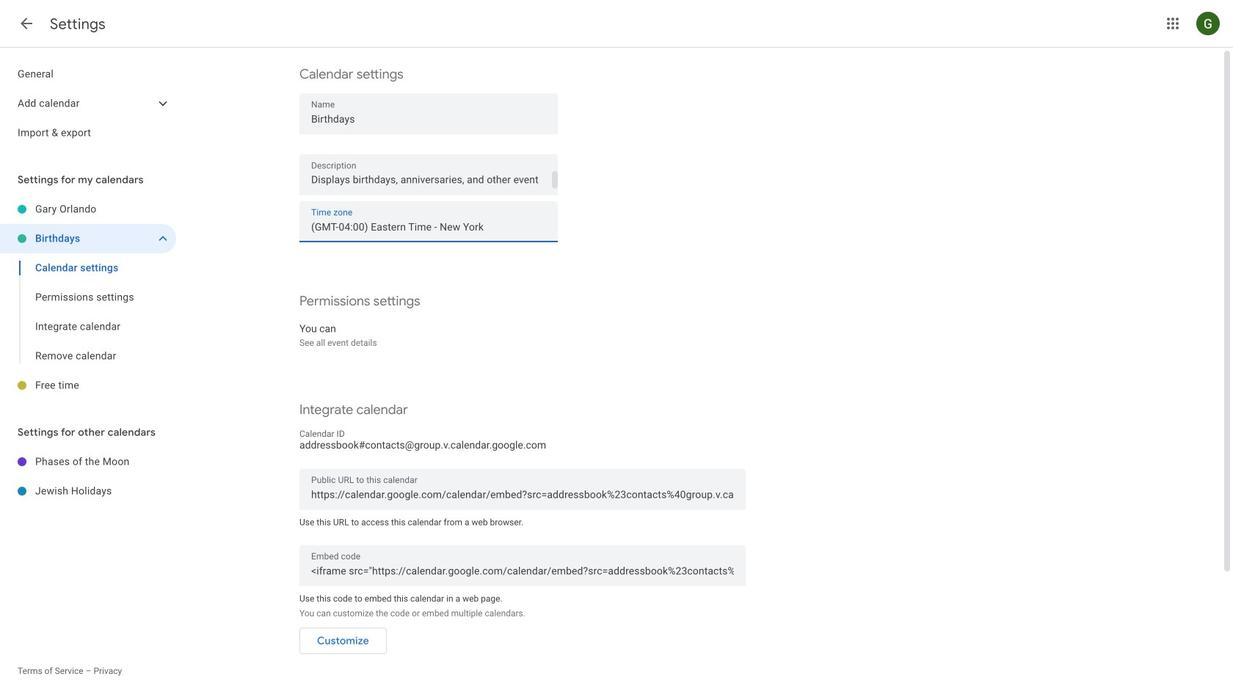 Task type: describe. For each thing, give the bounding box(es) containing it.
gary orlando tree item
[[0, 195, 176, 224]]

free time tree item
[[0, 371, 176, 400]]

3 tree from the top
[[0, 447, 176, 506]]

go back image
[[18, 15, 35, 32]]

phases of the moon tree item
[[0, 447, 176, 477]]

1 tree from the top
[[0, 59, 176, 148]]



Task type: vqa. For each thing, say whether or not it's contained in the screenshot.
3rd TREE from the top of the page
yes



Task type: locate. For each thing, give the bounding box(es) containing it.
tree
[[0, 59, 176, 148], [0, 195, 176, 400], [0, 447, 176, 506]]

None text field
[[311, 561, 734, 581]]

group
[[0, 253, 176, 371]]

1 vertical spatial tree
[[0, 195, 176, 400]]

None text field
[[311, 109, 546, 129], [300, 171, 558, 189], [311, 217, 546, 237], [311, 484, 734, 505], [311, 109, 546, 129], [300, 171, 558, 189], [311, 217, 546, 237], [311, 484, 734, 505]]

2 tree from the top
[[0, 195, 176, 400]]

jewish holidays tree item
[[0, 477, 176, 506]]

birthdays tree item
[[0, 224, 176, 253]]

0 vertical spatial tree
[[0, 59, 176, 148]]

heading
[[50, 15, 106, 33]]

2 vertical spatial tree
[[0, 447, 176, 506]]



